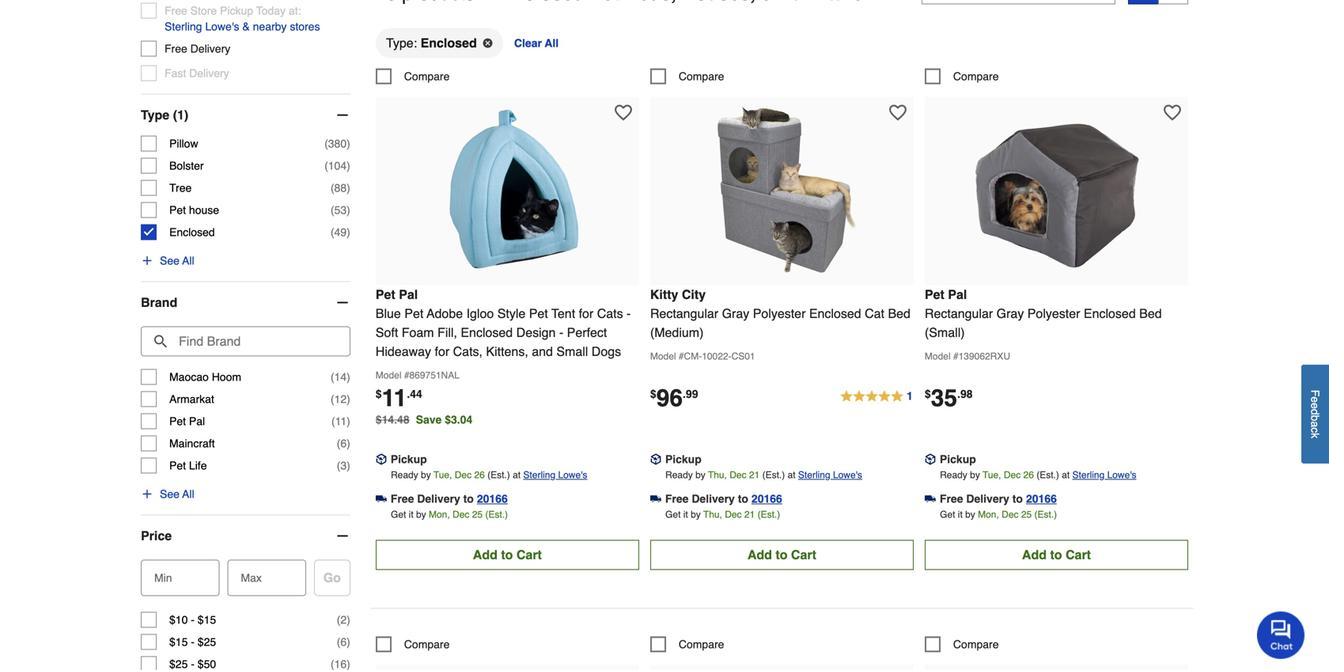 Task type: locate. For each thing, give the bounding box(es) containing it.
pet inside pet pal rectangular gray polyester enclosed bed (small)
[[925, 287, 944, 302]]

$ for 11
[[376, 388, 382, 400]]

lowe's for first pickup image from left
[[558, 469, 587, 481]]

rectangular up (small)
[[925, 306, 993, 321]]

2 25 from the left
[[1021, 509, 1032, 520]]

blue
[[376, 306, 401, 321]]

rectangular for city
[[650, 306, 718, 321]]

1 ready from the left
[[391, 469, 418, 481]]

) down the go button
[[347, 614, 350, 626]]

) for enclosed
[[347, 226, 350, 239]]

get for first pickup image from right
[[940, 509, 955, 520]]

10022-
[[702, 351, 731, 362]]

1 rectangular from the left
[[650, 306, 718, 321]]

truck filled image
[[650, 493, 661, 504], [925, 493, 936, 504]]

igloo
[[466, 306, 494, 321]]

gray inside kitty city rectangular gray polyester enclosed cat bed (medium)
[[722, 306, 749, 321]]

) up 104
[[347, 137, 350, 150]]

# for pet pal blue pet adobe igloo style pet tent for cats - soft foam fill, enclosed design - perfect hideaway for cats, kittens, and small dogs
[[404, 370, 409, 381]]

1 horizontal spatial 25
[[1021, 509, 1032, 520]]

pet for pet house
[[169, 204, 186, 216]]

rectangular inside pet pal rectangular gray polyester enclosed bed (small)
[[925, 306, 993, 321]]

( 6 ) up 3
[[337, 437, 350, 450]]

$ right 1
[[925, 388, 931, 400]]

pickup
[[220, 4, 253, 17], [391, 453, 427, 466], [665, 453, 702, 466], [940, 453, 976, 466]]

12 ) from the top
[[347, 636, 350, 648]]

0 horizontal spatial cart
[[517, 547, 542, 562]]

1 horizontal spatial truck filled image
[[925, 493, 936, 504]]

to
[[463, 492, 474, 505], [738, 492, 748, 505], [1012, 492, 1023, 505], [501, 547, 513, 562], [776, 547, 788, 562], [1050, 547, 1062, 562]]

model up 'actual price $11.44' element on the left
[[376, 370, 401, 381]]

0 horizontal spatial $
[[376, 388, 382, 400]]

all down pet house
[[182, 254, 194, 267]]

ready up "get it by thu, dec 21 (est.)"
[[665, 469, 693, 481]]

free delivery to 20166 for '20166' button associated with truck filled icon
[[391, 492, 508, 505]]

0 horizontal spatial mon,
[[429, 509, 450, 520]]

1 get it by mon, dec 25 (est.) from the left
[[391, 509, 508, 520]]

2 vertical spatial minus image
[[334, 528, 350, 544]]

1 cart from the left
[[517, 547, 542, 562]]

2 heart outline image from the left
[[1164, 104, 1181, 121]]

tue, for first pickup image from right
[[983, 469, 1001, 481]]

compare inside 5013082547 element
[[679, 638, 724, 651]]

pet
[[169, 204, 186, 216], [376, 287, 395, 302], [925, 287, 944, 302], [404, 306, 423, 321], [529, 306, 548, 321], [169, 415, 186, 428], [169, 459, 186, 472]]

$ left .99
[[650, 388, 656, 400]]

for down fill,
[[435, 344, 450, 359]]

$ for 96
[[650, 388, 656, 400]]

1 horizontal spatial at
[[788, 469, 796, 481]]

pet up blue
[[376, 287, 395, 302]]

3 add from the left
[[1022, 547, 1047, 562]]

3 free delivery to 20166 from the left
[[940, 492, 1057, 505]]

minus image inside the price button
[[334, 528, 350, 544]]

2 plus image from the top
[[141, 488, 153, 500]]

polyester inside pet pal rectangular gray polyester enclosed bed (small)
[[1028, 306, 1080, 321]]

1 26 from the left
[[474, 469, 485, 481]]

actual price $11.44 element
[[376, 384, 422, 412]]

ready down $14.48
[[391, 469, 418, 481]]

2 26 from the left
[[1023, 469, 1034, 481]]

8 ) from the top
[[347, 415, 350, 428]]

see all button up brand
[[141, 253, 194, 269]]

26
[[474, 469, 485, 481], [1023, 469, 1034, 481]]

1 25 from the left
[[472, 509, 483, 520]]

compare inside 1000700422 element
[[404, 638, 450, 651]]

dec
[[455, 469, 472, 481], [730, 469, 747, 481], [1004, 469, 1021, 481], [453, 509, 469, 520], [725, 509, 742, 520], [1002, 509, 1019, 520]]

1 at from the left
[[513, 469, 521, 481]]

sterling for first pickup image from right
[[1072, 469, 1105, 481]]

hoom
[[212, 371, 241, 383]]

1 6 from the top
[[340, 437, 347, 450]]

1003171018 element
[[650, 68, 724, 84]]

compare inside "1003078330" element
[[404, 70, 450, 83]]

2 add from the left
[[748, 547, 772, 562]]

see up brand
[[160, 254, 180, 267]]

- right cats
[[627, 306, 631, 321]]

2 horizontal spatial 20166 button
[[1026, 491, 1057, 507]]

rectangular up "(medium)"
[[650, 306, 718, 321]]

all right clear
[[545, 37, 559, 49]]

thu,
[[708, 469, 727, 481], [703, 509, 722, 520]]

2 6 from the top
[[340, 636, 347, 648]]

1 horizontal spatial pickup image
[[925, 454, 936, 465]]

ready for pickup icon
[[665, 469, 693, 481]]

2 bed from the left
[[1139, 306, 1162, 321]]

2 horizontal spatial add to cart
[[1022, 547, 1091, 562]]

1 $ from the left
[[376, 388, 382, 400]]

get
[[391, 509, 406, 520], [665, 509, 681, 520], [940, 509, 955, 520]]

0 horizontal spatial gray
[[722, 306, 749, 321]]

0 vertical spatial ( 6 )
[[337, 437, 350, 450]]

ready by thu, dec 21 (est.) at sterling lowe's
[[665, 469, 862, 481]]

pickup right pickup icon
[[665, 453, 702, 466]]

add
[[473, 547, 498, 562], [748, 547, 772, 562], [1022, 547, 1047, 562]]

1 vertical spatial all
[[182, 254, 194, 267]]

-
[[627, 306, 631, 321], [559, 325, 563, 340], [191, 614, 195, 626], [191, 636, 195, 648]]

1 horizontal spatial it
[[683, 509, 688, 520]]

actual price $35.98 element
[[925, 384, 973, 412]]

kittens,
[[486, 344, 528, 359]]

free delivery to 20166 for '20166' button associated with truck filled image related to get it by thu, dec 21 (est.)
[[665, 492, 782, 505]]

( for $15 - $25
[[337, 636, 340, 648]]

2 polyester from the left
[[1028, 306, 1080, 321]]

1 ready by tue, dec 26 (est.) at sterling lowe's from the left
[[391, 469, 587, 481]]

compare for 1000700422 element on the bottom of page
[[404, 638, 450, 651]]

1 add to cart from the left
[[473, 547, 542, 562]]

) up 3
[[347, 437, 350, 450]]

0 horizontal spatial for
[[435, 344, 450, 359]]

bed inside kitty city rectangular gray polyester enclosed cat bed (medium)
[[888, 306, 911, 321]]

1 horizontal spatial add
[[748, 547, 772, 562]]

pet down armarkat at left bottom
[[169, 415, 186, 428]]

5013082547 element
[[650, 636, 724, 652]]

minus image left blue
[[334, 295, 350, 311]]

0 horizontal spatial add
[[473, 547, 498, 562]]

pal
[[399, 287, 418, 302], [948, 287, 967, 302], [189, 415, 205, 428]]

0 vertical spatial see all button
[[141, 253, 194, 269]]

3 at from the left
[[1062, 469, 1070, 481]]

0 vertical spatial minus image
[[334, 107, 350, 123]]

e up b
[[1309, 403, 1322, 409]]

0 horizontal spatial add to cart button
[[376, 540, 639, 570]]

# down "(medium)"
[[679, 351, 684, 362]]

compare
[[404, 70, 450, 83], [679, 70, 724, 83], [953, 70, 999, 83], [404, 638, 450, 651], [679, 638, 724, 651], [953, 638, 999, 651]]

1 vertical spatial 6
[[340, 636, 347, 648]]

$ up was price $14.48 element at left bottom
[[376, 388, 382, 400]]

polyester for pal
[[1028, 306, 1080, 321]]

2 horizontal spatial 20166
[[1026, 492, 1057, 505]]

cats,
[[453, 344, 483, 359]]

( for pet pal
[[331, 415, 335, 428]]

pet for pet pal
[[169, 415, 186, 428]]

e up d
[[1309, 397, 1322, 403]]

$25
[[198, 636, 216, 648]]

) for maincraft
[[347, 437, 350, 450]]

# up .44
[[404, 370, 409, 381]]

free delivery to 20166
[[391, 492, 508, 505], [665, 492, 782, 505], [940, 492, 1057, 505]]

11 ) from the top
[[347, 614, 350, 626]]

) up 53
[[347, 182, 350, 194]]

stores
[[290, 20, 320, 33]]

minus image
[[334, 107, 350, 123], [334, 295, 350, 311], [334, 528, 350, 544]]

35
[[931, 384, 957, 412]]

minus image inside brand button
[[334, 295, 350, 311]]

) for tree
[[347, 182, 350, 194]]

0 horizontal spatial heart outline image
[[615, 104, 632, 121]]

pal inside pet pal rectangular gray polyester enclosed bed (small)
[[948, 287, 967, 302]]

polyester inside kitty city rectangular gray polyester enclosed cat bed (medium)
[[753, 306, 806, 321]]

compare for 5013082547 element
[[679, 638, 724, 651]]

list box
[[376, 27, 1188, 68]]

1 horizontal spatial cart
[[791, 547, 816, 562]]

2 $ from the left
[[650, 388, 656, 400]]

2 pickup image from the left
[[925, 454, 936, 465]]

brand button
[[141, 282, 350, 323]]

bed
[[888, 306, 911, 321], [1139, 306, 1162, 321]]

2 ready by tue, dec 26 (est.) at sterling lowe's from the left
[[940, 469, 1137, 481]]

cart
[[517, 547, 542, 562], [791, 547, 816, 562], [1066, 547, 1091, 562]]

by
[[421, 469, 431, 481], [695, 469, 706, 481], [970, 469, 980, 481], [416, 509, 426, 520], [691, 509, 701, 520], [965, 509, 975, 520]]

1 horizontal spatial for
[[579, 306, 594, 321]]

$ inside $ 35 .98
[[925, 388, 931, 400]]

pal inside pet pal blue pet adobe igloo style pet tent for cats - soft foam fill, enclosed design - perfect hideaway for cats, kittens, and small dogs
[[399, 287, 418, 302]]

see all up brand
[[160, 254, 194, 267]]

pet up "foam"
[[404, 306, 423, 321]]

pickup down actual price $35.98 element
[[940, 453, 976, 466]]

2 horizontal spatial model
[[925, 351, 951, 362]]

see
[[160, 254, 180, 267], [160, 488, 180, 500]]

it for pickup icon
[[683, 509, 688, 520]]

1 ) from the top
[[347, 137, 350, 150]]

2 horizontal spatial pal
[[948, 287, 967, 302]]

add for second "add to cart" button from right
[[748, 547, 772, 562]]

ready down $ 35 .98
[[940, 469, 967, 481]]

compare for 1003171018 element
[[679, 70, 724, 83]]

1 horizontal spatial 11
[[382, 384, 407, 412]]

rectangular inside kitty city rectangular gray polyester enclosed cat bed (medium)
[[650, 306, 718, 321]]

6 for $15 - $25
[[340, 636, 347, 648]]

2 see from the top
[[160, 488, 180, 500]]

minus image for price
[[334, 528, 350, 544]]

21 down ready by thu, dec 21 (est.) at sterling lowe's
[[744, 509, 755, 520]]

model down (small)
[[925, 351, 951, 362]]

pickup for pickup icon
[[665, 453, 702, 466]]

( 6 ) for maincraft
[[337, 437, 350, 450]]

pickup image
[[376, 454, 387, 465], [925, 454, 936, 465]]

1 horizontal spatial $15
[[198, 614, 216, 626]]

1 horizontal spatial mon,
[[978, 509, 999, 520]]

1 20166 from the left
[[477, 492, 508, 505]]

1003078330 element
[[376, 68, 450, 84]]

0 horizontal spatial ready
[[391, 469, 418, 481]]

lowe's for first pickup image from right
[[1107, 469, 1137, 481]]

0 horizontal spatial 25
[[472, 509, 483, 520]]

2 gray from the left
[[997, 306, 1024, 321]]

5 stars image
[[840, 387, 914, 406]]

enclosed
[[421, 36, 477, 50], [169, 226, 215, 239], [809, 306, 861, 321], [1084, 306, 1136, 321], [461, 325, 513, 340]]

0 horizontal spatial at
[[513, 469, 521, 481]]

minus image up 380
[[334, 107, 350, 123]]

0 horizontal spatial rectangular
[[650, 306, 718, 321]]

2 ready from the left
[[665, 469, 693, 481]]

0 horizontal spatial bed
[[888, 306, 911, 321]]

cm-
[[684, 351, 702, 362]]

869751nal
[[409, 370, 460, 381]]

perfect
[[567, 325, 607, 340]]

(
[[324, 137, 328, 150], [324, 159, 328, 172], [331, 182, 334, 194], [331, 204, 334, 216], [331, 226, 334, 239], [331, 371, 334, 383], [331, 393, 334, 406], [331, 415, 335, 428], [337, 437, 340, 450], [337, 459, 340, 472], [337, 614, 340, 626], [337, 636, 340, 648]]

- right $10
[[191, 614, 195, 626]]

11 down ( 12 )
[[335, 415, 347, 428]]

1 vertical spatial ( 6 )
[[337, 636, 350, 648]]

) up ( 11 )
[[347, 393, 350, 406]]

) down 53
[[347, 226, 350, 239]]

for
[[579, 306, 594, 321], [435, 344, 450, 359]]

1 horizontal spatial add to cart button
[[650, 540, 914, 570]]

7 ) from the top
[[347, 393, 350, 406]]

1 e from the top
[[1309, 397, 1322, 403]]

88
[[334, 182, 347, 194]]

gray
[[722, 306, 749, 321], [997, 306, 1024, 321]]

3 minus image from the top
[[334, 528, 350, 544]]

5001378251 element
[[925, 68, 999, 84]]

3 $ from the left
[[925, 388, 931, 400]]

6 for maincraft
[[340, 437, 347, 450]]

thu, down ready by thu, dec 21 (est.) at sterling lowe's
[[703, 509, 722, 520]]

0 horizontal spatial get
[[391, 509, 406, 520]]

0 vertical spatial all
[[545, 37, 559, 49]]

( for armarkat
[[331, 393, 334, 406]]

gray inside pet pal rectangular gray polyester enclosed bed (small)
[[997, 306, 1024, 321]]

1 horizontal spatial free delivery to 20166
[[665, 492, 782, 505]]

) down 88
[[347, 204, 350, 216]]

gray up the cs01
[[722, 306, 749, 321]]

0 horizontal spatial model
[[376, 370, 401, 381]]

1 gray from the left
[[722, 306, 749, 321]]

12
[[334, 393, 347, 406]]

6
[[340, 437, 347, 450], [340, 636, 347, 648]]

2 at from the left
[[788, 469, 796, 481]]

pet left life
[[169, 459, 186, 472]]

sterling for pickup icon
[[798, 469, 830, 481]]

2 get from the left
[[665, 509, 681, 520]]

see all button down pet life
[[141, 486, 194, 502]]

)
[[347, 137, 350, 150], [347, 159, 350, 172], [347, 182, 350, 194], [347, 204, 350, 216], [347, 226, 350, 239], [347, 371, 350, 383], [347, 393, 350, 406], [347, 415, 350, 428], [347, 437, 350, 450], [347, 459, 350, 472], [347, 614, 350, 626], [347, 636, 350, 648]]

2 truck filled image from the left
[[925, 493, 936, 504]]

1 minus image from the top
[[334, 107, 350, 123]]

pickup down '$14.48 save $3.04'
[[391, 453, 427, 466]]

26 for first pickup image from right
[[1023, 469, 1034, 481]]

1 vertical spatial see all
[[160, 488, 194, 500]]

cart for 3rd "add to cart" button from right
[[517, 547, 542, 562]]

$15 down $10
[[169, 636, 188, 648]]

0 vertical spatial for
[[579, 306, 594, 321]]

$ inside $ 11 .44
[[376, 388, 382, 400]]

2 tue, from the left
[[983, 469, 1001, 481]]

all
[[545, 37, 559, 49], [182, 254, 194, 267], [182, 488, 194, 500]]

1 horizontal spatial pal
[[399, 287, 418, 302]]

$ 11 .44
[[376, 384, 422, 412]]

kitty
[[650, 287, 678, 302]]

0 vertical spatial 11
[[382, 384, 407, 412]]

0 horizontal spatial ready by tue, dec 26 (est.) at sterling lowe's
[[391, 469, 587, 481]]

0 horizontal spatial 20166 button
[[477, 491, 508, 507]]

0 horizontal spatial add to cart
[[473, 547, 542, 562]]

2 get it by mon, dec 25 (est.) from the left
[[940, 509, 1057, 520]]

1 horizontal spatial 26
[[1023, 469, 1034, 481]]

1 truck filled image from the left
[[650, 493, 661, 504]]

2 add to cart button from the left
[[650, 540, 914, 570]]

0 horizontal spatial polyester
[[753, 306, 806, 321]]

minus image for brand
[[334, 295, 350, 311]]

see all for second plus icon from the top
[[160, 488, 194, 500]]

0 horizontal spatial pickup image
[[376, 454, 387, 465]]

pet up (small)
[[925, 287, 944, 302]]

1 vertical spatial 11
[[335, 415, 347, 428]]

pet down tree
[[169, 204, 186, 216]]

go
[[323, 570, 341, 585]]

at for first pickup image from right
[[1062, 469, 1070, 481]]

0 horizontal spatial it
[[409, 509, 414, 520]]

20166 button for truck filled image related to get it by thu, dec 21 (est.)
[[752, 491, 782, 507]]

11 for ( 11 )
[[335, 415, 347, 428]]

pet pal rectangular gray polyester enclosed bed (small) image
[[970, 105, 1144, 279]]

1 free delivery to 20166 from the left
[[391, 492, 508, 505]]

3 sterling lowe's button from the left
[[1072, 467, 1137, 483]]

1 bed from the left
[[888, 306, 911, 321]]

2 sterling lowe's button from the left
[[798, 467, 862, 483]]

( 11 )
[[331, 415, 350, 428]]

1 mon, from the left
[[429, 509, 450, 520]]

) up ( 88 ) on the left of page
[[347, 159, 350, 172]]

( for maocao hoom
[[331, 371, 334, 383]]

pickup image down 35 at bottom right
[[925, 454, 936, 465]]

at for pickup icon
[[788, 469, 796, 481]]

1 20166 button from the left
[[477, 491, 508, 507]]

pet up design
[[529, 306, 548, 321]]

1000700422 element
[[376, 636, 450, 652]]

at
[[513, 469, 521, 481], [788, 469, 796, 481], [1062, 469, 1070, 481]]

plus image up price
[[141, 488, 153, 500]]

1 see from the top
[[160, 254, 180, 267]]

compare inside 1003171018 element
[[679, 70, 724, 83]]

) for maocao hoom
[[347, 371, 350, 383]]

( for pet life
[[337, 459, 340, 472]]

3 ready from the left
[[940, 469, 967, 481]]

add to cart for 3rd "add to cart" button from right
[[473, 547, 542, 562]]

0 horizontal spatial sterling lowe's button
[[523, 467, 587, 483]]

4 ) from the top
[[347, 204, 350, 216]]

compare inside 5001378251 element
[[953, 70, 999, 83]]

kitty city rectangular gray polyester enclosed cat bed (medium)
[[650, 287, 911, 340]]

sterling lowe's button
[[523, 467, 587, 483], [798, 467, 862, 483], [1072, 467, 1137, 483]]

1 tue, from the left
[[433, 469, 452, 481]]

free
[[165, 4, 187, 17], [165, 42, 187, 55], [391, 492, 414, 505], [665, 492, 689, 505], [940, 492, 963, 505]]

0 horizontal spatial #
[[404, 370, 409, 381]]

1 ( 6 ) from the top
[[337, 437, 350, 450]]

0 horizontal spatial tue,
[[433, 469, 452, 481]]

0 horizontal spatial 20166
[[477, 492, 508, 505]]

all down pet life
[[182, 488, 194, 500]]

3 add to cart from the left
[[1022, 547, 1091, 562]]

) for bolster
[[347, 159, 350, 172]]

21 up "get it by thu, dec 21 (est.)"
[[749, 469, 760, 481]]

11
[[382, 384, 407, 412], [335, 415, 347, 428]]

2 see all from the top
[[160, 488, 194, 500]]

2 horizontal spatial ready
[[940, 469, 967, 481]]

1 see all from the top
[[160, 254, 194, 267]]

( 6 ) down ( 2 )
[[337, 636, 350, 648]]

maocao hoom
[[169, 371, 241, 383]]

# down (small)
[[953, 351, 959, 362]]

tue, for first pickup image from left
[[433, 469, 452, 481]]

11 up $14.48
[[382, 384, 407, 412]]

pickup image right 3
[[376, 454, 387, 465]]

6 ) from the top
[[347, 371, 350, 383]]

1 horizontal spatial get
[[665, 509, 681, 520]]

10 ) from the top
[[347, 459, 350, 472]]

0 vertical spatial 21
[[749, 469, 760, 481]]

mon,
[[429, 509, 450, 520], [978, 509, 999, 520]]

2 horizontal spatial $
[[925, 388, 931, 400]]

2 rectangular from the left
[[925, 306, 993, 321]]

pet pal
[[169, 415, 205, 428]]

2 see all button from the top
[[141, 486, 194, 502]]

compare for "1003078330" element
[[404, 70, 450, 83]]

pet pal blue pet adobe igloo style pet tent for cats - soft foam fill, enclosed design - perfect hideaway for cats, kittens, and small dogs image
[[420, 105, 594, 279]]

2 horizontal spatial add to cart button
[[925, 540, 1188, 570]]

pet for pet life
[[169, 459, 186, 472]]

1 get from the left
[[391, 509, 406, 520]]

) for pet house
[[347, 204, 350, 216]]

0 horizontal spatial free delivery to 20166
[[391, 492, 508, 505]]

sterling inside button
[[165, 20, 202, 33]]

ready for first pickup image from right
[[940, 469, 967, 481]]

see all
[[160, 254, 194, 267], [160, 488, 194, 500]]

2 20166 from the left
[[752, 492, 782, 505]]

cart for second "add to cart" button from right
[[791, 547, 816, 562]]

6 down ( 2 )
[[340, 636, 347, 648]]

#
[[679, 351, 684, 362], [953, 351, 959, 362], [404, 370, 409, 381]]

1 horizontal spatial 20166
[[752, 492, 782, 505]]

heart outline image
[[615, 104, 632, 121], [1164, 104, 1181, 121]]

1 sterling lowe's button from the left
[[523, 467, 587, 483]]

2 vertical spatial all
[[182, 488, 194, 500]]

0 vertical spatial see
[[160, 254, 180, 267]]

all for 1st plus icon
[[182, 254, 194, 267]]

minus image up go at the left bottom of the page
[[334, 528, 350, 544]]

( for $10 - $15
[[337, 614, 340, 626]]

1 it from the left
[[409, 509, 414, 520]]

$15 up $25
[[198, 614, 216, 626]]

2 horizontal spatial get
[[940, 509, 955, 520]]

) for pet life
[[347, 459, 350, 472]]

2 add to cart from the left
[[748, 547, 816, 562]]

3 ) from the top
[[347, 182, 350, 194]]

add for 3rd "add to cart" button from right
[[473, 547, 498, 562]]

$10 - $15
[[169, 614, 216, 626]]

see all down pet life
[[160, 488, 194, 500]]

1 vertical spatial see
[[160, 488, 180, 500]]

all inside "clear all" button
[[545, 37, 559, 49]]

21
[[749, 469, 760, 481], [744, 509, 755, 520]]

1 horizontal spatial heart outline image
[[1164, 104, 1181, 121]]

3 cart from the left
[[1066, 547, 1091, 562]]

- down tent
[[559, 325, 563, 340]]

see down pet life
[[160, 488, 180, 500]]

1 horizontal spatial polyester
[[1028, 306, 1080, 321]]

compare inside '5013084081' element
[[953, 638, 999, 651]]

1 add to cart button from the left
[[376, 540, 639, 570]]

3 it from the left
[[958, 509, 963, 520]]

sterling lowe's button for '20166' button associated with truck filled icon
[[523, 467, 587, 483]]

design
[[516, 325, 556, 340]]

2 minus image from the top
[[334, 295, 350, 311]]

model down "(medium)"
[[650, 351, 676, 362]]

) for $10 - $15
[[347, 614, 350, 626]]

polyester
[[753, 306, 806, 321], [1028, 306, 1080, 321]]

2 20166 button from the left
[[752, 491, 782, 507]]

) up 12 on the bottom left of the page
[[347, 371, 350, 383]]

3 20166 from the left
[[1026, 492, 1057, 505]]

) for $15 - $25
[[347, 636, 350, 648]]

1 polyester from the left
[[753, 306, 806, 321]]

3 20166 button from the left
[[1026, 491, 1057, 507]]

pal up maincraft
[[189, 415, 205, 428]]

sterling lowe's & nearby stores
[[165, 20, 320, 33]]

for up "perfect"
[[579, 306, 594, 321]]

armarkat
[[169, 393, 214, 406]]

kitty city rectangular gray polyester enclosed cat bed (medium) image
[[695, 105, 869, 279]]

1 horizontal spatial #
[[679, 351, 684, 362]]

2 mon, from the left
[[978, 509, 999, 520]]

) for pet pal
[[347, 415, 350, 428]]

2 horizontal spatial sterling lowe's button
[[1072, 467, 1137, 483]]

1 horizontal spatial ready
[[665, 469, 693, 481]]

20166 button for truck filled image related to get it by mon, dec 25 (est.)
[[1026, 491, 1057, 507]]

1 horizontal spatial sterling lowe's button
[[798, 467, 862, 483]]

model
[[650, 351, 676, 362], [925, 351, 951, 362], [376, 370, 401, 381]]

2 horizontal spatial add
[[1022, 547, 1047, 562]]

plus image
[[141, 254, 153, 267], [141, 488, 153, 500]]

5 ) from the top
[[347, 226, 350, 239]]

1 vertical spatial minus image
[[334, 295, 350, 311]]

0 vertical spatial see all
[[160, 254, 194, 267]]

pickup image
[[650, 454, 661, 465]]

2 e from the top
[[1309, 403, 1322, 409]]

pal up (small)
[[948, 287, 967, 302]]

1 horizontal spatial get it by mon, dec 25 (est.)
[[940, 509, 1057, 520]]

1 horizontal spatial bed
[[1139, 306, 1162, 321]]

pet life
[[169, 459, 207, 472]]

thu, up "get it by thu, dec 21 (est.)"
[[708, 469, 727, 481]]

house
[[189, 204, 219, 216]]

$ inside $ 96 .99
[[650, 388, 656, 400]]

- left $25
[[191, 636, 195, 648]]

2 ( 6 ) from the top
[[337, 636, 350, 648]]

0 vertical spatial 6
[[340, 437, 347, 450]]

2 horizontal spatial free delivery to 20166
[[940, 492, 1057, 505]]

ready for first pickup image from left
[[391, 469, 418, 481]]

$ for 35
[[925, 388, 931, 400]]

mon, for first pickup image from left
[[429, 509, 450, 520]]

) for pillow
[[347, 137, 350, 150]]

) down 2
[[347, 636, 350, 648]]

0 horizontal spatial get it by mon, dec 25 (est.)
[[391, 509, 508, 520]]

2 free delivery to 20166 from the left
[[665, 492, 782, 505]]

1 vertical spatial see all button
[[141, 486, 194, 502]]

model for blue pet adobe igloo style pet tent for cats - soft foam fill, enclosed design - perfect hideaway for cats, kittens, and small dogs
[[376, 370, 401, 381]]

1 horizontal spatial 20166 button
[[752, 491, 782, 507]]

2 horizontal spatial cart
[[1066, 547, 1091, 562]]

0 vertical spatial plus image
[[141, 254, 153, 267]]

.99
[[683, 388, 698, 400]]

0 vertical spatial thu,
[[708, 469, 727, 481]]

1 horizontal spatial add to cart
[[748, 547, 816, 562]]

2 cart from the left
[[791, 547, 816, 562]]

lowe's
[[205, 20, 239, 33], [558, 469, 587, 481], [833, 469, 862, 481], [1107, 469, 1137, 481]]

6 up 3
[[340, 437, 347, 450]]

plus image up brand
[[141, 254, 153, 267]]

add to cart button
[[376, 540, 639, 570], [650, 540, 914, 570], [925, 540, 1188, 570]]

$14.48 save $3.04
[[376, 413, 473, 426]]

2 ) from the top
[[347, 159, 350, 172]]

gray up 139062rxu
[[997, 306, 1024, 321]]

2 horizontal spatial it
[[958, 509, 963, 520]]

( 49 )
[[331, 226, 350, 239]]

k
[[1309, 433, 1322, 439]]

list box containing type:
[[376, 27, 1188, 68]]

) down ( 12 )
[[347, 415, 350, 428]]

) down ( 11 )
[[347, 459, 350, 472]]

(est.)
[[487, 469, 510, 481], [762, 469, 785, 481], [1037, 469, 1059, 481], [485, 509, 508, 520], [758, 509, 780, 520], [1034, 509, 1057, 520]]

3 get from the left
[[940, 509, 955, 520]]

1 horizontal spatial rectangular
[[925, 306, 993, 321]]

cs01
[[731, 351, 755, 362]]

2 it from the left
[[683, 509, 688, 520]]

2 horizontal spatial at
[[1062, 469, 1070, 481]]

pal up blue
[[399, 287, 418, 302]]

0 horizontal spatial 26
[[474, 469, 485, 481]]

1 vertical spatial for
[[435, 344, 450, 359]]

1 horizontal spatial $
[[650, 388, 656, 400]]

1 add from the left
[[473, 547, 498, 562]]

1 horizontal spatial tue,
[[983, 469, 1001, 481]]

9 ) from the top
[[347, 437, 350, 450]]



Task type: vqa. For each thing, say whether or not it's contained in the screenshot.
away within the You Should Also Plan To Incorporate Wood Boards Into Your Design To Serve As A "Frame" And Provide A Sturdy Surface To Butt The Ends Of Ties Against. Place Boards At The Left And Right End Of Each Row. If You'Re Building A Longer Retaining Wall, Also Place Boards In Between Ties Approximately Every Six To Eight Feet. You'Ll Need To Leave Room In The Trenches To Pack Gravel Behind The Ties So Water Can Drain Away From The Wood.
no



Task type: describe. For each thing, give the bounding box(es) containing it.
.44
[[407, 388, 422, 400]]

truck filled image for get it by mon, dec 25 (est.)
[[925, 493, 936, 504]]

dogs
[[592, 344, 621, 359]]

and
[[532, 344, 553, 359]]

type: enclosed
[[386, 36, 477, 50]]

) for armarkat
[[347, 393, 350, 406]]

bed inside pet pal rectangular gray polyester enclosed bed (small)
[[1139, 306, 1162, 321]]

$14.48
[[376, 413, 410, 426]]

polyester for city
[[753, 306, 806, 321]]

( 14 )
[[331, 371, 350, 383]]

$3.04
[[445, 413, 473, 426]]

1
[[907, 390, 913, 402]]

11 for $ 11 .44
[[382, 384, 407, 412]]

add for third "add to cart" button
[[1022, 547, 1047, 562]]

pet pal rectangular gray polyester enclosed bed (small)
[[925, 287, 1162, 340]]

mon, for first pickup image from right
[[978, 509, 999, 520]]

small
[[556, 344, 588, 359]]

0 horizontal spatial pal
[[189, 415, 205, 428]]

pal for blue
[[399, 287, 418, 302]]

$ 96 .99
[[650, 384, 698, 412]]

see for 1st plus icon
[[160, 254, 180, 267]]

( 3 )
[[337, 459, 350, 472]]

see all for 1st plus icon
[[160, 254, 194, 267]]

(medium)
[[650, 325, 704, 340]]

pickup for first pickup image from right
[[940, 453, 976, 466]]

delivery for first pickup image from right
[[966, 492, 1009, 505]]

free for pickup icon
[[665, 492, 689, 505]]

get for pickup icon
[[665, 509, 681, 520]]

pillow
[[169, 137, 198, 150]]

1 plus image from the top
[[141, 254, 153, 267]]

sterling lowe's & nearby stores button
[[165, 19, 320, 34]]

model # 869751nal
[[376, 370, 460, 381]]

sterling for first pickup image from left
[[523, 469, 555, 481]]

# for pet pal rectangular gray polyester enclosed bed (small)
[[953, 351, 959, 362]]

f e e d b a c k
[[1309, 390, 1322, 439]]

enclosed inside kitty city rectangular gray polyester enclosed cat bed (medium)
[[809, 306, 861, 321]]

53
[[334, 204, 347, 216]]

.98
[[957, 388, 973, 400]]

get for first pickup image from left
[[391, 509, 406, 520]]

5013084081 element
[[925, 636, 999, 652]]

pet for pet pal rectangular gray polyester enclosed bed (small)
[[925, 287, 944, 302]]

1 button
[[840, 387, 914, 406]]

$15 - $25
[[169, 636, 216, 648]]

3 add to cart button from the left
[[925, 540, 1188, 570]]

d
[[1309, 409, 1322, 415]]

25 for first pickup image from left
[[472, 509, 483, 520]]

3
[[340, 459, 347, 472]]

ready by tue, dec 26 (est.) at sterling lowe's for first pickup image from left
[[391, 469, 587, 481]]

$ 35 .98
[[925, 384, 973, 412]]

at:
[[289, 4, 301, 17]]

go button
[[314, 560, 350, 596]]

enclosed inside pet pal rectangular gray polyester enclosed bed (small)
[[1084, 306, 1136, 321]]

25 for first pickup image from right
[[1021, 509, 1032, 520]]

( 104 )
[[324, 159, 350, 172]]

delivery for first pickup image from left
[[417, 492, 460, 505]]

enclosed inside pet pal blue pet adobe igloo style pet tent for cats - soft foam fill, enclosed design - perfect hideaway for cats, kittens, and small dogs
[[461, 325, 513, 340]]

nearby
[[253, 20, 287, 33]]

pet for pet pal blue pet adobe igloo style pet tent for cats - soft foam fill, enclosed design - perfect hideaway for cats, kittens, and small dogs
[[376, 287, 395, 302]]

96
[[656, 384, 683, 412]]

2
[[340, 614, 347, 626]]

delivery for pickup icon
[[692, 492, 735, 505]]

type
[[141, 108, 169, 122]]

type (1)
[[141, 108, 188, 122]]

was price $14.48 element
[[376, 409, 416, 426]]

( 53 )
[[331, 204, 350, 216]]

see for second plus icon from the top
[[160, 488, 180, 500]]

foam
[[402, 325, 434, 340]]

free for first pickup image from left
[[391, 492, 414, 505]]

it for first pickup image from right
[[958, 509, 963, 520]]

at for first pickup image from left
[[513, 469, 521, 481]]

heart outline image
[[889, 104, 907, 121]]

brand
[[141, 295, 177, 310]]

26 for first pickup image from left
[[474, 469, 485, 481]]

Find Brand text field
[[141, 326, 350, 356]]

actual price $96.99 element
[[650, 384, 698, 412]]

rectangular for pal
[[925, 306, 993, 321]]

free delivery
[[165, 42, 230, 55]]

14
[[334, 371, 347, 383]]

get it by mon, dec 25 (est.) for first pickup image from left
[[391, 509, 508, 520]]

close circle filled image
[[483, 38, 493, 48]]

price button
[[141, 516, 350, 557]]

model for rectangular gray polyester enclosed bed (small)
[[925, 351, 951, 362]]

get it by thu, dec 21 (est.)
[[665, 509, 780, 520]]

lowe's for pickup icon
[[833, 469, 862, 481]]

adobe
[[427, 306, 463, 321]]

( for pet house
[[331, 204, 334, 216]]

type:
[[386, 36, 417, 50]]

1 vertical spatial thu,
[[703, 509, 722, 520]]

20166 for '20166' button related to truck filled image related to get it by mon, dec 25 (est.)
[[1026, 492, 1057, 505]]

f
[[1309, 390, 1322, 397]]

( 380 )
[[324, 137, 350, 150]]

it for first pickup image from left
[[409, 509, 414, 520]]

49
[[334, 226, 347, 239]]

( for bolster
[[324, 159, 328, 172]]

ready by tue, dec 26 (est.) at sterling lowe's for first pickup image from right
[[940, 469, 1137, 481]]

model for rectangular gray polyester enclosed cat bed (medium)
[[650, 351, 676, 362]]

tent
[[551, 306, 575, 321]]

gray for city
[[722, 306, 749, 321]]

maocao
[[169, 371, 209, 383]]

model # cm-10022-cs01
[[650, 351, 755, 362]]

tree
[[169, 182, 192, 194]]

139062rxu
[[959, 351, 1010, 362]]

pickup up sterling lowe's & nearby stores button
[[220, 4, 253, 17]]

soft
[[376, 325, 398, 340]]

cats
[[597, 306, 623, 321]]

fill,
[[438, 325, 457, 340]]

pickup for first pickup image from left
[[391, 453, 427, 466]]

1 vertical spatial 21
[[744, 509, 755, 520]]

1 pickup image from the left
[[376, 454, 387, 465]]

( for maincraft
[[337, 437, 340, 450]]

# for kitty city rectangular gray polyester enclosed cat bed (medium)
[[679, 351, 684, 362]]

20166 for '20166' button associated with truck filled icon
[[477, 492, 508, 505]]

$10
[[169, 614, 188, 626]]

free store pickup today at:
[[165, 4, 301, 17]]

( for tree
[[331, 182, 334, 194]]

0 horizontal spatial $15
[[169, 636, 188, 648]]

1 heart outline image from the left
[[615, 104, 632, 121]]

chat invite button image
[[1257, 611, 1305, 659]]

20166 for '20166' button associated with truck filled image related to get it by thu, dec 21 (est.)
[[752, 492, 782, 505]]

gray for pal
[[997, 306, 1024, 321]]

clear
[[514, 37, 542, 49]]

sterling lowe's button for '20166' button related to truck filled image related to get it by mon, dec 25 (est.)
[[1072, 467, 1137, 483]]

style
[[497, 306, 526, 321]]

f e e d b a c k button
[[1301, 365, 1329, 464]]

lowe's inside sterling lowe's & nearby stores button
[[205, 20, 239, 33]]

compare for 5001378251 element
[[953, 70, 999, 83]]

get it by mon, dec 25 (est.) for first pickup image from right
[[940, 509, 1057, 520]]

pet house
[[169, 204, 219, 216]]

b
[[1309, 415, 1322, 421]]

save
[[416, 413, 442, 426]]

min
[[154, 572, 172, 584]]

free delivery to 20166 for '20166' button related to truck filled image related to get it by mon, dec 25 (est.)
[[940, 492, 1057, 505]]

a
[[1309, 421, 1322, 428]]

0 vertical spatial $15
[[198, 614, 216, 626]]

clear all
[[514, 37, 559, 49]]

fast
[[165, 67, 186, 80]]

compare for '5013084081' element
[[953, 638, 999, 651]]

104
[[328, 159, 347, 172]]

model # 139062rxu
[[925, 351, 1010, 362]]

( 12 )
[[331, 393, 350, 406]]

cat
[[865, 306, 885, 321]]

&
[[242, 20, 250, 33]]

pal for rectangular
[[948, 287, 967, 302]]

hideaway
[[376, 344, 431, 359]]

truck filled image for get it by thu, dec 21 (est.)
[[650, 493, 661, 504]]

minus image for type
[[334, 107, 350, 123]]

truck filled image
[[376, 493, 387, 504]]

(1)
[[173, 108, 188, 122]]

( 2 )
[[337, 614, 350, 626]]

1 see all button from the top
[[141, 253, 194, 269]]

free for first pickup image from right
[[940, 492, 963, 505]]

c
[[1309, 428, 1322, 433]]

( 88 )
[[331, 182, 350, 194]]

fast delivery
[[165, 67, 229, 80]]

add to cart for third "add to cart" button
[[1022, 547, 1091, 562]]

life
[[189, 459, 207, 472]]

( for pillow
[[324, 137, 328, 150]]



